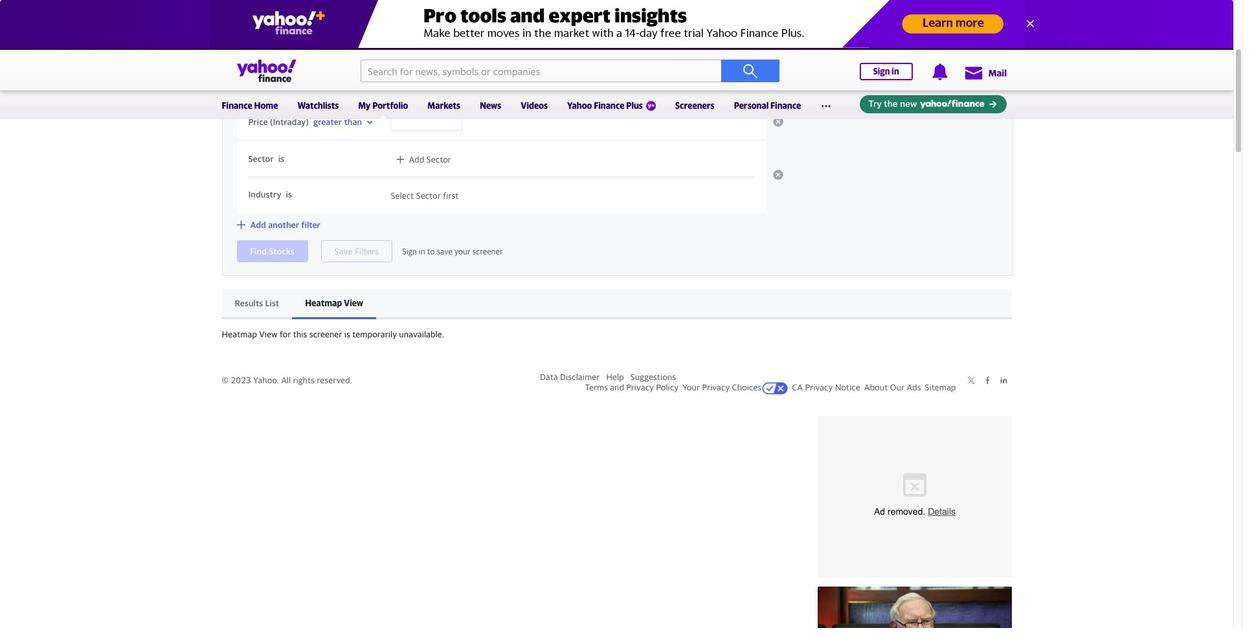 Task type: describe. For each thing, give the bounding box(es) containing it.
entertainment link
[[245, 38, 300, 48]]

select
[[391, 191, 414, 201]]

heatmap view
[[305, 298, 364, 308]]

©
[[222, 375, 229, 385]]

yahoo
[[568, 100, 592, 111]]

follow on facebook image
[[984, 376, 992, 385]]

is for region is
[[280, 36, 286, 47]]

temporarily
[[353, 329, 397, 339]]

videos link
[[521, 92, 548, 117]]

sitemap
[[926, 382, 957, 393]]

list
[[265, 298, 279, 308]]

remove market cap (intraday) image
[[773, 79, 784, 89]]

industry
[[248, 189, 282, 200]]

estimated results 0
[[843, 16, 911, 58]]

0 horizontal spatial mail
[[71, 38, 87, 48]]

ca
[[793, 382, 804, 393]]

cap for small
[[424, 78, 439, 88]]

results
[[235, 298, 263, 308]]

sector up industry
[[248, 153, 274, 164]]

add sector
[[409, 154, 452, 165]]

region
[[248, 36, 275, 47]]

mobile
[[367, 38, 393, 48]]

finance up price
[[222, 100, 253, 111]]

ads
[[907, 382, 922, 393]]

search link
[[321, 38, 347, 48]]

your privacy choices
[[683, 382, 762, 393]]

privacy for your privacy choices
[[703, 382, 730, 393]]

our
[[891, 382, 905, 393]]

united states button
[[391, 32, 472, 53]]

0 vertical spatial news
[[108, 38, 129, 48]]

mid
[[459, 78, 473, 88]]

finance link
[[149, 38, 178, 48]]

personal finance link
[[734, 92, 802, 117]]

results
[[885, 16, 911, 27]]

another
[[268, 220, 299, 230]]

mid cap button
[[449, 72, 500, 93]]

is inside screener results element
[[345, 329, 350, 339]]

close image
[[1024, 17, 1037, 30]]

Search for news, symbols or companies text field
[[361, 60, 722, 82]]

videos
[[521, 100, 548, 111]]

personal finance
[[734, 100, 802, 111]]

more...
[[414, 38, 440, 48]]

save
[[437, 247, 453, 256]]

suggestions
[[631, 372, 677, 382]]

unavailable.
[[399, 329, 444, 339]]

advertisement region
[[818, 416, 1012, 578]]

large
[[510, 78, 531, 88]]

ca privacy notice link
[[793, 382, 861, 393]]

sitemap link
[[926, 382, 957, 393]]

mega cap button
[[558, 72, 615, 93]]

yahoo.
[[254, 375, 279, 385]]

my portfolio link
[[359, 92, 408, 119]]

small
[[401, 78, 422, 88]]

policy
[[657, 382, 679, 393]]

rights
[[293, 375, 315, 385]]

for
[[280, 329, 291, 339]]

is up watchlists link
[[338, 78, 344, 88]]

stocks for find
[[269, 246, 295, 256]]

0 vertical spatial screener
[[293, 6, 332, 17]]

stocks for build
[[262, 6, 291, 17]]

watchlists link
[[298, 92, 339, 117]]

sector is
[[248, 153, 284, 164]]

build
[[237, 6, 260, 17]]

portfolio
[[373, 100, 408, 111]]

reserved.
[[317, 375, 352, 385]]

first
[[443, 191, 459, 201]]

1 vertical spatial (intraday)
[[270, 116, 309, 127]]

more... link
[[414, 38, 440, 48]]

mega cap
[[568, 78, 606, 88]]

find stocks
[[250, 246, 295, 256]]

terms
[[586, 382, 609, 393]]

market
[[248, 78, 277, 88]]

view for heatmap view
[[344, 298, 364, 308]]

heatmap view link
[[292, 289, 376, 319]]

mega
[[568, 78, 589, 88]]

1 vertical spatial screener
[[473, 247, 503, 256]]

in inside build stocks screener with filters below currency in usd
[[451, 8, 458, 17]]

united
[[397, 37, 423, 48]]

privacy for ca privacy notice about our ads sitemap
[[806, 382, 833, 393]]

find
[[250, 246, 267, 256]]

privacy inside data disclaimer help suggestions terms and privacy policy
[[627, 382, 654, 393]]

1 vertical spatial mail link
[[965, 61, 1008, 84]]

notice
[[836, 382, 861, 393]]

sign in
[[874, 66, 900, 76]]

watchlists
[[298, 100, 339, 111]]

notifications image
[[932, 63, 949, 80]]

is for sector is
[[278, 153, 284, 164]]

all
[[281, 375, 291, 385]]

currency
[[418, 8, 449, 17]]

greater
[[314, 116, 342, 127]]

follow on twitter image
[[968, 376, 976, 385]]



Task type: locate. For each thing, give the bounding box(es) containing it.
heatmap down results
[[222, 329, 257, 339]]

to
[[428, 247, 435, 256]]

data disclaimer help suggestions terms and privacy policy
[[540, 372, 679, 393]]

privacy right ca
[[806, 382, 833, 393]]

screener
[[293, 6, 332, 17], [473, 247, 503, 256], [310, 329, 342, 339]]

0 horizontal spatial mail link
[[71, 38, 87, 48]]

0 vertical spatial in
[[451, 8, 458, 17]]

view left for
[[259, 329, 278, 339]]

is for industry is
[[286, 189, 292, 200]]

0 horizontal spatial in
[[419, 247, 426, 256]]

privacy right and
[[627, 382, 654, 393]]

1 vertical spatial in
[[892, 66, 900, 76]]

screeners
[[676, 100, 715, 111]]

add another filter button
[[235, 219, 321, 231]]

4 cap from the left
[[533, 78, 548, 88]]

home inside finance home link
[[254, 100, 278, 111]]

0 vertical spatial news link
[[108, 38, 129, 48]]

cap for large
[[533, 78, 548, 88]]

sign left the to
[[403, 247, 417, 256]]

screener right your
[[473, 247, 503, 256]]

screeners link
[[676, 92, 715, 117]]

1 vertical spatial heatmap
[[222, 329, 257, 339]]

in down estimated results 0 on the right of page
[[892, 66, 900, 76]]

results list
[[235, 298, 279, 308]]

data disclaimer link
[[540, 372, 600, 382]]

remove region image
[[773, 37, 784, 48]]

sign in to save your screener
[[403, 247, 503, 256]]

0 horizontal spatial news
[[108, 38, 129, 48]]

add for add sector
[[409, 154, 425, 165]]

in left usd
[[451, 8, 458, 17]]

search image
[[743, 63, 759, 79]]

ca privacy notice about our ads sitemap
[[793, 382, 957, 393]]

view for heatmap view for this screener is temporarily unavailable.
[[259, 329, 278, 339]]

0 vertical spatial stocks
[[262, 6, 291, 17]]

news link left finance link
[[108, 38, 129, 48]]

home inside home link
[[27, 38, 50, 48]]

1 vertical spatial sign
[[403, 247, 417, 256]]

remove price (intraday) image
[[773, 116, 784, 127]]

privacy right your
[[703, 382, 730, 393]]

view up heatmap view for this screener is temporarily unavailable.
[[344, 298, 364, 308]]

sign for sign in
[[874, 66, 891, 76]]

news
[[108, 38, 129, 48], [480, 100, 502, 111]]

3 privacy from the left
[[806, 382, 833, 393]]

0 vertical spatial home
[[27, 38, 50, 48]]

your privacy choices link
[[683, 382, 789, 395]]

mail link right home link
[[71, 38, 87, 48]]

1 horizontal spatial news
[[480, 100, 502, 111]]

greater than
[[314, 116, 362, 127]]

is right region
[[280, 36, 286, 47]]

sign in link
[[860, 63, 913, 80]]

about our ads link
[[865, 382, 922, 393]]

1 horizontal spatial in
[[451, 8, 458, 17]]

1 privacy from the left
[[627, 382, 654, 393]]

is left temporarily
[[345, 329, 350, 339]]

0 vertical spatial mail link
[[71, 38, 87, 48]]

finance left sports link
[[149, 38, 178, 48]]

remove sector image
[[773, 170, 784, 180]]

1 vertical spatial home
[[254, 100, 278, 111]]

is right industry
[[286, 189, 292, 200]]

terms link
[[586, 382, 609, 393]]

follow on linkedin image
[[1000, 376, 1008, 385]]

sector
[[248, 153, 274, 164], [427, 154, 452, 165], [416, 191, 441, 201]]

news left finance link
[[108, 38, 129, 48]]

price (intraday)
[[248, 116, 309, 127]]

(intraday) right price
[[270, 116, 309, 127]]

1 horizontal spatial heatmap
[[305, 298, 342, 308]]

privacy policy link
[[627, 382, 679, 393]]

in
[[451, 8, 458, 17], [892, 66, 900, 76], [419, 247, 426, 256]]

1 vertical spatial add
[[250, 220, 266, 230]]

section
[[818, 416, 1012, 628]]

usd
[[460, 8, 475, 17]]

2 vertical spatial in
[[419, 247, 426, 256]]

privacy
[[627, 382, 654, 393], [703, 382, 730, 393], [806, 382, 833, 393]]

cap right large
[[533, 78, 548, 88]]

add another filter
[[250, 220, 321, 230]]

add for add another filter
[[250, 220, 266, 230]]

data
[[540, 372, 558, 382]]

add inside button
[[250, 220, 266, 230]]

news link down mid cap
[[480, 92, 502, 117]]

0 vertical spatial (intraday)
[[296, 78, 335, 88]]

1 horizontal spatial view
[[344, 298, 364, 308]]

about
[[865, 382, 889, 393]]

2023
[[231, 375, 251, 385]]

this
[[293, 329, 307, 339]]

screener left with
[[293, 6, 332, 17]]

sports
[[199, 38, 224, 48]]

my
[[359, 100, 371, 111]]

cap right mid
[[475, 78, 490, 88]]

5 cap from the left
[[591, 78, 606, 88]]

premium yahoo finance logo image
[[647, 101, 656, 111]]

cap right small
[[424, 78, 439, 88]]

tab list
[[222, 289, 1012, 319]]

help
[[607, 372, 624, 382]]

try the new yahoo finance image
[[860, 96, 1007, 114]]

finance up the remove price (intraday) icon
[[771, 100, 802, 111]]

yahoo finance plus link
[[568, 92, 656, 119]]

1 vertical spatial news link
[[480, 92, 502, 117]]

1 cap from the left
[[279, 78, 294, 88]]

personal
[[734, 100, 769, 111]]

mail right notifications image
[[989, 67, 1008, 78]]

large cap
[[510, 78, 548, 88]]

screener results element
[[209, 289, 1025, 339]]

0 vertical spatial sign
[[874, 66, 891, 76]]

cap inside button
[[475, 78, 490, 88]]

sign
[[874, 66, 891, 76], [403, 247, 417, 256]]

cap right market
[[279, 78, 294, 88]]

1 horizontal spatial mail
[[989, 67, 1008, 78]]

small cap
[[401, 78, 439, 88]]

market cap (intraday) is
[[248, 78, 344, 88]]

heatmap for heatmap view for this screener is temporarily unavailable.
[[222, 329, 257, 339]]

mail link right notifications image
[[965, 61, 1008, 84]]

small cap button
[[392, 72, 449, 93]]

0 vertical spatial view
[[344, 298, 364, 308]]

0 vertical spatial mail
[[71, 38, 87, 48]]

2 horizontal spatial privacy
[[806, 382, 833, 393]]

0
[[843, 30, 858, 58]]

1 vertical spatial view
[[259, 329, 278, 339]]

1 horizontal spatial news link
[[480, 92, 502, 117]]

0 horizontal spatial add
[[250, 220, 266, 230]]

sign inside sign in link
[[874, 66, 891, 76]]

0 horizontal spatial view
[[259, 329, 278, 339]]

news down mid cap button on the left of page
[[480, 100, 502, 111]]

stocks right build
[[262, 6, 291, 17]]

with
[[334, 6, 354, 17]]

2 vertical spatial screener
[[310, 329, 342, 339]]

(intraday) up watchlists link
[[296, 78, 335, 88]]

my portfolio
[[359, 100, 408, 111]]

save filters
[[335, 246, 379, 256]]

cap for mega
[[591, 78, 606, 88]]

heatmap view for this screener is temporarily unavailable.
[[222, 329, 444, 339]]

2 privacy from the left
[[703, 382, 730, 393]]

markets link
[[428, 92, 461, 117]]

1 horizontal spatial sign
[[874, 66, 891, 76]]

0 horizontal spatial heatmap
[[222, 329, 257, 339]]

sports link
[[199, 38, 224, 48]]

0 horizontal spatial news link
[[108, 38, 129, 48]]

sector left first
[[416, 191, 441, 201]]

cap for market
[[279, 78, 294, 88]]

help link
[[607, 372, 624, 382]]

results list link
[[222, 289, 292, 319]]

entertainment
[[245, 38, 300, 48]]

cap right mega
[[591, 78, 606, 88]]

price
[[248, 116, 268, 127]]

(intraday)
[[296, 78, 335, 88], [270, 116, 309, 127]]

mobile link
[[367, 38, 393, 48]]

your
[[455, 247, 471, 256]]

estimated
[[843, 16, 883, 27]]

heatmap up heatmap view for this screener is temporarily unavailable.
[[305, 298, 342, 308]]

sector for select sector first
[[416, 191, 441, 201]]

0 horizontal spatial sign
[[403, 247, 417, 256]]

0 horizontal spatial privacy
[[627, 382, 654, 393]]

finance left plus in the right top of the page
[[594, 100, 625, 111]]

select sector first
[[391, 191, 459, 201]]

heatmap inside tab list
[[305, 298, 342, 308]]

finance inside 'link'
[[771, 100, 802, 111]]

sign down estimated results 0 on the right of page
[[874, 66, 891, 76]]

in for sign in
[[892, 66, 900, 76]]

sector up first
[[427, 154, 452, 165]]

tab list inside screener results element
[[222, 289, 1012, 319]]

view inside tab list
[[344, 298, 364, 308]]

stocks
[[262, 6, 291, 17], [269, 246, 295, 256]]

states
[[425, 37, 449, 48]]

add left another
[[250, 220, 266, 230]]

1 vertical spatial stocks
[[269, 246, 295, 256]]

1 vertical spatial mail
[[989, 67, 1008, 78]]

1 vertical spatial news
[[480, 100, 502, 111]]

3 cap from the left
[[475, 78, 490, 88]]

in left the to
[[419, 247, 426, 256]]

© 2023 yahoo. all rights reserved.
[[222, 375, 352, 385]]

1 horizontal spatial mail link
[[965, 61, 1008, 84]]

stocks right find
[[269, 246, 295, 256]]

large cap button
[[500, 72, 558, 93]]

cap for mid
[[475, 78, 490, 88]]

finance
[[149, 38, 178, 48], [222, 100, 253, 111], [594, 100, 625, 111], [771, 100, 802, 111]]

heatmap for heatmap view
[[305, 298, 342, 308]]

2 horizontal spatial in
[[892, 66, 900, 76]]

1 horizontal spatial add
[[409, 154, 425, 165]]

0 vertical spatial heatmap
[[305, 298, 342, 308]]

is down price (intraday)
[[278, 153, 284, 164]]

finance home
[[222, 100, 278, 111]]

home
[[27, 38, 50, 48], [254, 100, 278, 111]]

screener right this
[[310, 329, 342, 339]]

0 vertical spatial add
[[409, 154, 425, 165]]

0 horizontal spatial home
[[27, 38, 50, 48]]

region is
[[248, 36, 286, 47]]

tab list containing results list
[[222, 289, 1012, 319]]

filter
[[301, 220, 321, 230]]

mid cap
[[459, 78, 490, 88]]

finance home link
[[222, 92, 278, 117]]

sector for add sector
[[427, 154, 452, 165]]

sign for sign in to save your screener
[[403, 247, 417, 256]]

mail right home link
[[71, 38, 87, 48]]

in for sign in to save your screener
[[419, 247, 426, 256]]

save
[[335, 246, 353, 256]]

and
[[610, 382, 625, 393]]

2 cap from the left
[[424, 78, 439, 88]]

add up select sector first
[[409, 154, 425, 165]]

1 horizontal spatial home
[[254, 100, 278, 111]]

1 horizontal spatial privacy
[[703, 382, 730, 393]]

add
[[409, 154, 425, 165], [250, 220, 266, 230]]

yahoo finance plus
[[568, 100, 643, 111]]

None text field
[[391, 113, 462, 131]]

filters
[[356, 6, 382, 17]]

search
[[321, 38, 347, 48]]



Task type: vqa. For each thing, say whether or not it's contained in the screenshot.
Max
no



